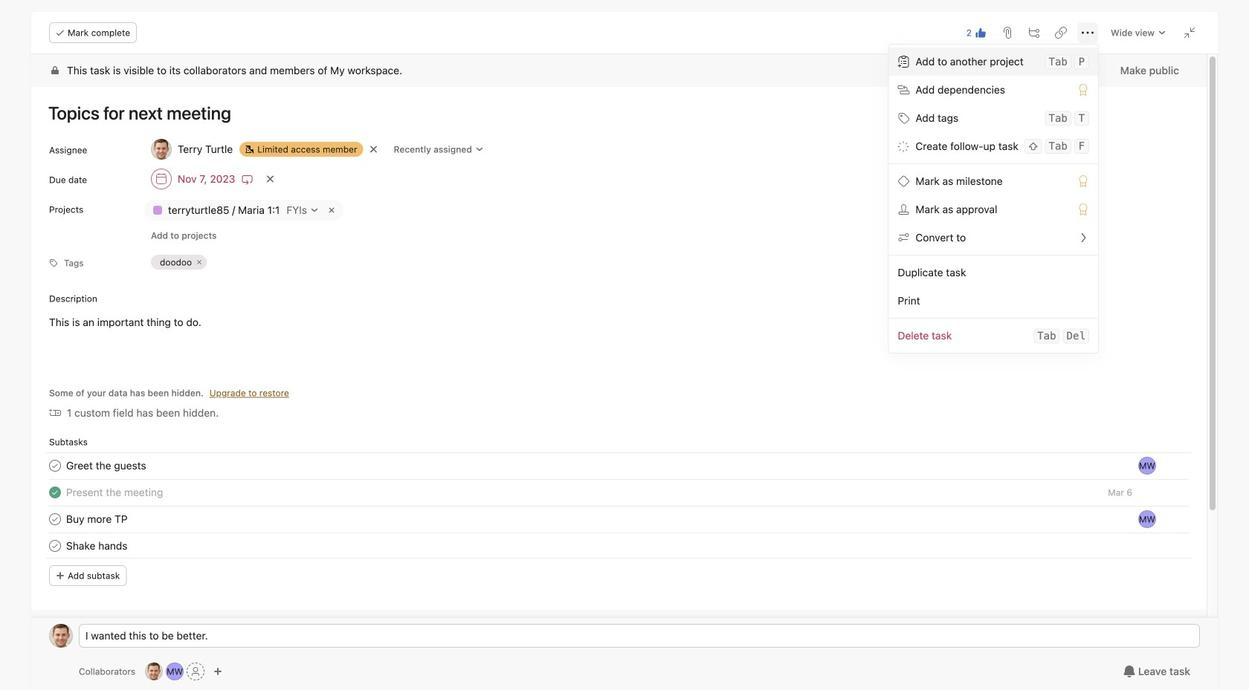 Task type: describe. For each thing, give the bounding box(es) containing it.
3 list item from the top
[[31, 506, 1207, 533]]

clear due date image
[[266, 175, 275, 184]]

2 likes. you liked this task image
[[975, 27, 987, 39]]

task name text field for mark complete checkbox
[[66, 512, 128, 528]]

topics for next meeting dialog
[[31, 12, 1218, 691]]

1 add or remove collaborators image from the left
[[145, 663, 163, 681]]

Mark complete checkbox
[[46, 511, 64, 529]]

Completed checkbox
[[46, 484, 64, 502]]

2 mark complete checkbox from the top
[[46, 538, 64, 556]]

2 add or remove collaborators image from the left
[[166, 663, 184, 681]]



Task type: locate. For each thing, give the bounding box(es) containing it.
Task Name text field
[[66, 458, 146, 474], [66, 538, 128, 555]]

1 list item from the top
[[31, 453, 1207, 480]]

mark complete image down mark complete checkbox
[[46, 538, 64, 556]]

2 vertical spatial task name text field
[[66, 512, 128, 528]]

mark complete image
[[46, 511, 64, 529]]

toggle assignee popover image for task name text box for mark complete checkbox
[[1139, 511, 1156, 529]]

add or remove collaborators image
[[214, 668, 222, 677]]

1 vertical spatial toggle assignee popover image
[[1139, 511, 1156, 529]]

menu item
[[889, 48, 1098, 76]]

toggle assignee popover image
[[1139, 457, 1156, 475], [1139, 511, 1156, 529]]

mark complete checkbox up completed image
[[46, 457, 64, 475]]

4 list item from the top
[[31, 533, 1207, 560]]

0 horizontal spatial add or remove collaborators image
[[145, 663, 163, 681]]

1 vertical spatial mark complete checkbox
[[46, 538, 64, 556]]

0 vertical spatial mark complete image
[[46, 457, 64, 475]]

add subtask image
[[1028, 27, 1040, 39]]

Task Name text field
[[39, 96, 1189, 130], [66, 485, 163, 501], [66, 512, 128, 528]]

1 horizontal spatial add or remove collaborators image
[[166, 663, 184, 681]]

list item
[[31, 453, 1207, 480], [31, 480, 1207, 506], [31, 506, 1207, 533], [31, 533, 1207, 560]]

0 vertical spatial mark complete checkbox
[[46, 457, 64, 475]]

main content inside topics for next meeting dialog
[[31, 54, 1207, 691]]

open user profile image
[[49, 625, 73, 648]]

more actions for this task image
[[1082, 27, 1094, 39]]

2 list item from the top
[[31, 480, 1207, 506]]

1 mark complete image from the top
[[46, 457, 64, 475]]

1 mark complete checkbox from the top
[[46, 457, 64, 475]]

toggle assignee popover image for task name text field corresponding to first mark complete option from the top
[[1139, 457, 1156, 475]]

attachments: add a file to this task, topics for next meeting image
[[1002, 27, 1014, 39]]

copy task link image
[[1055, 27, 1067, 39]]

remove image
[[195, 258, 204, 267]]

remove image
[[326, 204, 338, 216]]

0 vertical spatial task name text field
[[66, 458, 146, 474]]

task name text field for first mark complete option from the bottom
[[66, 538, 128, 555]]

completed image
[[46, 484, 64, 502]]

1 vertical spatial task name text field
[[66, 485, 163, 501]]

task name text field for first mark complete option from the top
[[66, 458, 146, 474]]

remove assignee image
[[369, 145, 378, 154]]

mark complete image up completed image
[[46, 457, 64, 475]]

mark complete image
[[46, 457, 64, 475], [46, 538, 64, 556]]

task name text field for completed option
[[66, 485, 163, 501]]

2 task name text field from the top
[[66, 538, 128, 555]]

1 vertical spatial mark complete image
[[46, 538, 64, 556]]

1 task name text field from the top
[[66, 458, 146, 474]]

1 toggle assignee popover image from the top
[[1139, 457, 1156, 475]]

2 mark complete image from the top
[[46, 538, 64, 556]]

1 vertical spatial task name text field
[[66, 538, 128, 555]]

mark complete checkbox down mark complete checkbox
[[46, 538, 64, 556]]

0 vertical spatial toggle assignee popover image
[[1139, 457, 1156, 475]]

collapse task pane image
[[1184, 27, 1196, 39]]

mark complete image for first mark complete option from the bottom
[[46, 538, 64, 556]]

Mark complete checkbox
[[46, 457, 64, 475], [46, 538, 64, 556]]

mark complete image for first mark complete option from the top
[[46, 457, 64, 475]]

2 toggle assignee popover image from the top
[[1139, 511, 1156, 529]]

0 vertical spatial task name text field
[[39, 96, 1189, 130]]

add or remove collaborators image
[[145, 663, 163, 681], [166, 663, 184, 681]]

main content
[[31, 54, 1207, 691]]



Task type: vqa. For each thing, say whether or not it's contained in the screenshot.
Open user profile image
yes



